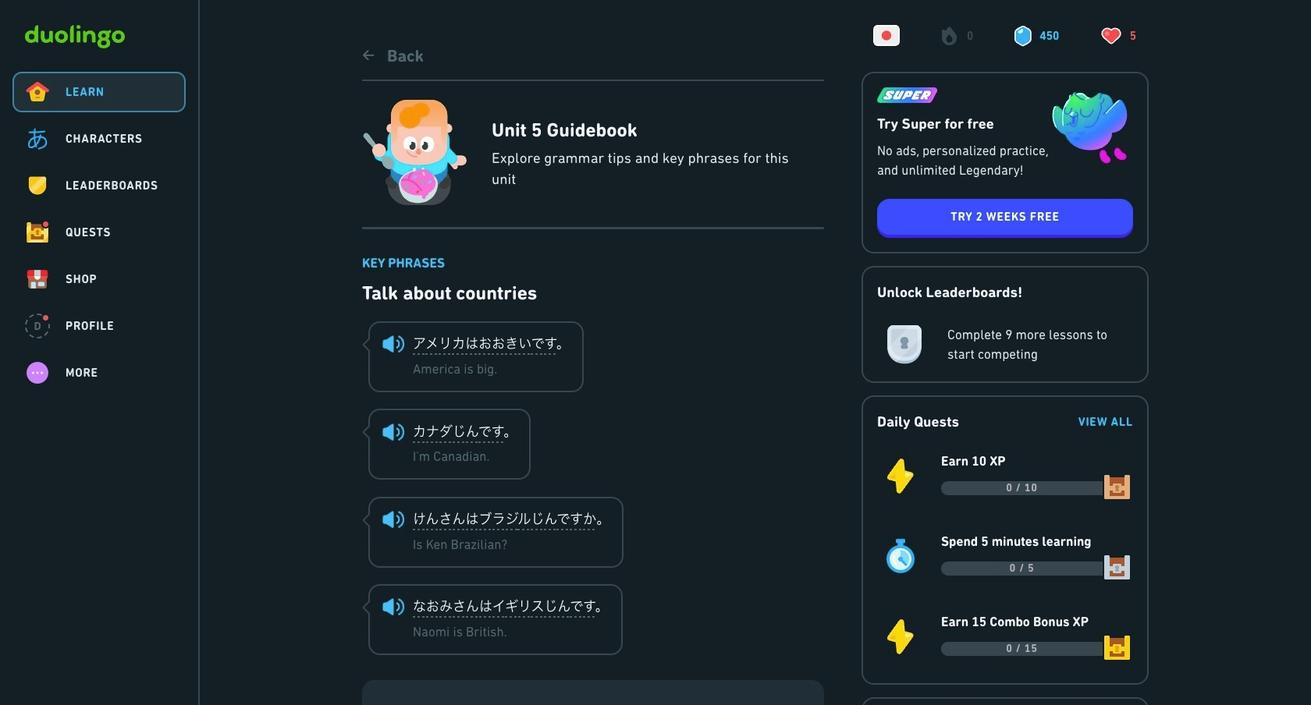 Task type: locate. For each thing, give the bounding box(es) containing it.
す image
[[492, 425, 504, 443], [584, 600, 595, 619]]

じ image right ジ image
[[531, 512, 545, 531]]

1 vertical spatial は image
[[466, 512, 479, 531]]

2 vertical spatial progress bar
[[942, 643, 1103, 657]]

2 progress bar from the top
[[942, 562, 1103, 576]]

1 horizontal spatial ん image
[[558, 600, 570, 619]]

ル image
[[518, 512, 531, 531]]

す image
[[545, 337, 557, 356], [570, 512, 584, 531]]

1 は image from the top
[[466, 337, 479, 356]]

ん image
[[453, 512, 466, 531], [558, 600, 570, 619]]

す image right "ダ" icon
[[492, 425, 504, 443]]

お image
[[492, 337, 505, 356], [426, 600, 440, 619]]

ナ image
[[426, 425, 440, 443]]

お image left さ image
[[426, 600, 440, 619]]

1 progress bar from the top
[[942, 482, 1103, 496]]

ん image left ブ image
[[426, 512, 439, 531]]

お image left い icon
[[492, 337, 505, 356]]

0 vertical spatial は image
[[466, 337, 479, 356]]

は image left ラ image
[[466, 512, 479, 531]]

1 horizontal spatial カ image
[[452, 337, 466, 356]]

ん image left ブ image
[[453, 512, 466, 531]]

ラ image
[[492, 512, 506, 531]]

1 horizontal spatial す image
[[570, 512, 584, 531]]

じ image
[[453, 425, 466, 443], [531, 512, 545, 531], [545, 600, 558, 619]]

は image right メ image
[[466, 337, 479, 356]]

0 vertical spatial カ image
[[452, 337, 466, 356]]

2 vertical spatial じ image
[[545, 600, 558, 619]]

で image right "ダ" icon
[[479, 425, 492, 443]]

1 vertical spatial す image
[[584, 600, 595, 619]]

0 horizontal spatial カ image
[[413, 425, 426, 443]]

0 vertical spatial progress bar
[[942, 482, 1103, 496]]

0 horizontal spatial お image
[[426, 600, 440, 619]]

ん image right ス icon
[[558, 600, 570, 619]]

1 vertical spatial progress bar
[[942, 562, 1103, 576]]

は image
[[466, 337, 479, 356], [466, 512, 479, 531]]

リ image right ア icon
[[439, 337, 452, 356]]

1 vertical spatial じ image
[[531, 512, 545, 531]]

メ image
[[426, 337, 439, 356]]

な image
[[413, 600, 426, 619]]

0 horizontal spatial す image
[[545, 337, 557, 356]]

で image
[[531, 337, 545, 356], [479, 425, 492, 443], [557, 512, 570, 531], [570, 600, 584, 619]]

ジ image
[[506, 512, 518, 531]]

す image right the ル image
[[570, 512, 584, 531]]

さ image
[[453, 600, 466, 619]]

1 vertical spatial す image
[[570, 512, 584, 531]]

0 vertical spatial ん image
[[453, 512, 466, 531]]

0 horizontal spatial リ image
[[439, 337, 452, 356]]

progress bar
[[942, 482, 1103, 496], [942, 562, 1103, 576], [942, 643, 1103, 657]]

0 vertical spatial す image
[[545, 337, 557, 356]]

ん image
[[466, 425, 479, 443], [426, 512, 439, 531], [545, 512, 557, 531], [466, 600, 479, 619]]

0 vertical spatial じ image
[[453, 425, 466, 443]]

2 は image from the top
[[466, 512, 479, 531]]

じ image right ナ icon
[[453, 425, 466, 443]]

0 vertical spatial す image
[[492, 425, 504, 443]]

ア image
[[413, 337, 426, 356]]

じ image right ギ 'image'
[[545, 600, 558, 619]]

す image right ス icon
[[584, 600, 595, 619]]

き image
[[505, 337, 519, 356]]

す image right い icon
[[545, 337, 557, 356]]

で image right 'き' image
[[531, 337, 545, 356]]

1 horizontal spatial す image
[[584, 600, 595, 619]]

3 progress bar from the top
[[942, 643, 1103, 657]]

リ image
[[439, 337, 452, 356], [518, 600, 531, 619]]

リ image right イ image
[[518, 600, 531, 619]]

1 vertical spatial リ image
[[518, 600, 531, 619]]

カ image left "ダ" icon
[[413, 425, 426, 443]]

カ image left お icon
[[452, 337, 466, 356]]

さ image
[[439, 512, 453, 531]]

ダ image
[[440, 425, 453, 443]]

カ image
[[452, 337, 466, 356], [413, 425, 426, 443]]

1 horizontal spatial お image
[[492, 337, 505, 356]]



Task type: vqa. For each thing, say whether or not it's contained in the screenshot.
イ "icon"
yes



Task type: describe. For each thing, give the bounding box(es) containing it.
0 vertical spatial お image
[[492, 337, 505, 356]]

は image
[[479, 600, 493, 619]]

お image
[[479, 337, 492, 356]]

で image left "か" icon
[[557, 512, 570, 531]]

ギ image
[[505, 600, 518, 619]]

け image
[[413, 512, 426, 531]]

ス image
[[531, 600, 545, 619]]

1 vertical spatial ん image
[[558, 600, 570, 619]]

ん image right the ル image
[[545, 512, 557, 531]]

い image
[[519, 337, 531, 356]]

1 vertical spatial カ image
[[413, 425, 426, 443]]

イ image
[[493, 600, 505, 619]]

ん image right "ダ" icon
[[466, 425, 479, 443]]

1 horizontal spatial リ image
[[518, 600, 531, 619]]

で image right ス icon
[[570, 600, 584, 619]]

0 horizontal spatial す image
[[492, 425, 504, 443]]

か image
[[584, 512, 597, 531]]

ブ image
[[479, 512, 492, 531]]

0 horizontal spatial ん image
[[453, 512, 466, 531]]

み image
[[440, 600, 453, 619]]

ん image left イ image
[[466, 600, 479, 619]]

0 vertical spatial リ image
[[439, 337, 452, 356]]

1 vertical spatial お image
[[426, 600, 440, 619]]



